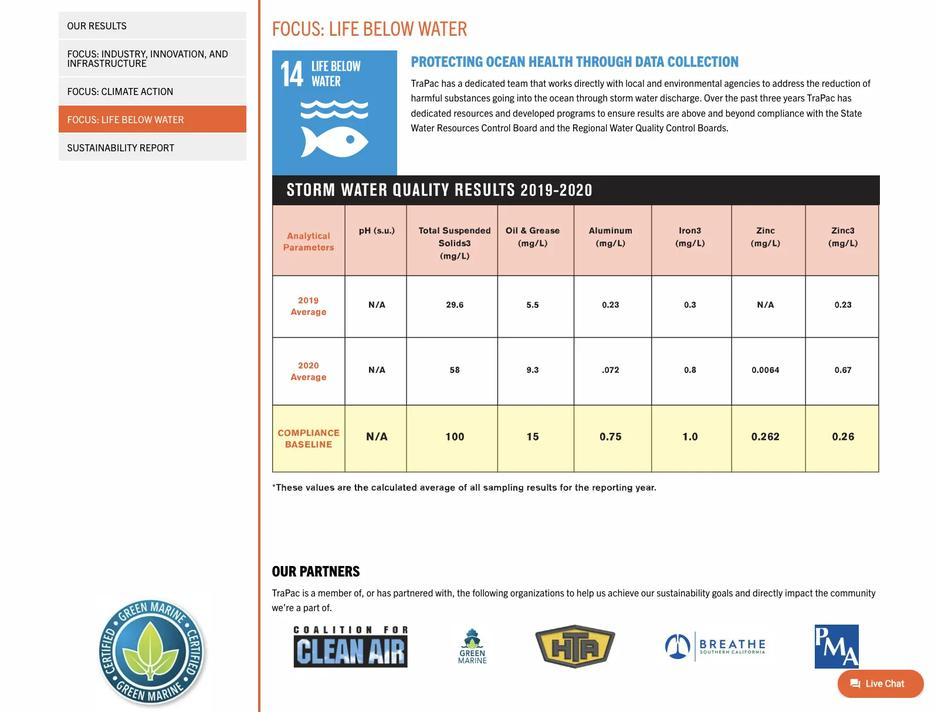 Task type: locate. For each thing, give the bounding box(es) containing it.
to up three
[[763, 77, 771, 88]]

trapac up we're
[[272, 587, 300, 599]]

and
[[647, 77, 663, 88], [496, 107, 511, 118], [708, 107, 724, 118], [540, 122, 555, 133], [736, 587, 751, 599]]

focus: climate action
[[67, 85, 174, 97]]

with,
[[436, 587, 455, 599]]

works
[[549, 77, 573, 88]]

0 horizontal spatial trapac
[[272, 587, 300, 599]]

2 horizontal spatial to
[[763, 77, 771, 88]]

a left 'part' at left bottom
[[296, 602, 301, 614]]

0 vertical spatial directly
[[575, 77, 605, 88]]

results
[[89, 19, 127, 31]]

water
[[418, 15, 468, 40], [154, 113, 184, 125]]

1 horizontal spatial water
[[418, 15, 468, 40]]

0 horizontal spatial water
[[411, 122, 435, 133]]

0 vertical spatial a
[[458, 77, 463, 88]]

and down over
[[708, 107, 724, 118]]

0 horizontal spatial focus: life below water
[[67, 113, 184, 125]]

boards.
[[698, 122, 729, 133]]

1 vertical spatial directly
[[753, 587, 783, 599]]

2 horizontal spatial trapac
[[808, 92, 836, 103]]

three
[[761, 92, 782, 103]]

ocean
[[486, 51, 526, 70]]

part
[[303, 602, 320, 614]]

the up beyond
[[726, 92, 739, 103]]

1 horizontal spatial our
[[272, 561, 297, 580]]

into
[[517, 92, 532, 103]]

past
[[741, 92, 758, 103]]

1 horizontal spatial water
[[610, 122, 634, 133]]

with right compliance
[[807, 107, 824, 118]]

0 horizontal spatial a
[[296, 602, 301, 614]]

directly inside "trapac is a member of, or has partnered with, the following organizations to help us achieve our sustainability goals and directly impact the community we're a part of."
[[753, 587, 783, 599]]

0 vertical spatial our
[[67, 19, 86, 31]]

2 control from the left
[[666, 122, 696, 133]]

water down "action"
[[154, 113, 184, 125]]

has
[[442, 77, 456, 88], [838, 92, 852, 103], [377, 587, 391, 599]]

focus: life below water
[[272, 15, 468, 40], [67, 113, 184, 125]]

local
[[626, 77, 645, 88]]

1 horizontal spatial below
[[363, 15, 415, 40]]

environmental
[[665, 77, 723, 88]]

2 vertical spatial has
[[377, 587, 391, 599]]

2 vertical spatial a
[[296, 602, 301, 614]]

1 horizontal spatial directly
[[753, 587, 783, 599]]

has right or
[[377, 587, 391, 599]]

discharge.
[[661, 92, 702, 103]]

1 vertical spatial dedicated
[[411, 107, 452, 118]]

control down resources
[[482, 122, 511, 133]]

trapac inside "trapac is a member of, or has partnered with, the following organizations to help us achieve our sustainability goals and directly impact the community we're a part of."
[[272, 587, 300, 599]]

0 vertical spatial trapac
[[411, 77, 439, 88]]

address
[[773, 77, 805, 88]]

focus: for focus: climate action link
[[67, 85, 99, 97]]

and up water
[[647, 77, 663, 88]]

our partners
[[272, 561, 360, 580]]

our left results
[[67, 19, 86, 31]]

through
[[577, 51, 633, 70]]

1 vertical spatial water
[[154, 113, 184, 125]]

with up storm
[[607, 77, 624, 88]]

trapac up harmful
[[411, 77, 439, 88]]

board
[[513, 122, 538, 133]]

1 vertical spatial focus: life below water
[[67, 113, 184, 125]]

collection
[[668, 51, 740, 70]]

member
[[318, 587, 352, 599]]

impact
[[786, 587, 814, 599]]

water down ensure at top
[[610, 122, 634, 133]]

has down reduction
[[838, 92, 852, 103]]

our up we're
[[272, 561, 297, 580]]

regional
[[573, 122, 608, 133]]

has down protecting
[[442, 77, 456, 88]]

water up protecting
[[418, 15, 468, 40]]

1 horizontal spatial to
[[598, 107, 606, 118]]

2 horizontal spatial a
[[458, 77, 463, 88]]

1 horizontal spatial with
[[807, 107, 824, 118]]

resources
[[437, 122, 480, 133]]

ensure
[[608, 107, 636, 118]]

2 vertical spatial trapac
[[272, 587, 300, 599]]

partners
[[300, 561, 360, 580]]

our
[[67, 19, 86, 31], [272, 561, 297, 580]]

our results link
[[58, 12, 246, 39]]

dedicated
[[465, 77, 506, 88], [411, 107, 452, 118]]

1 vertical spatial with
[[807, 107, 824, 118]]

and right goals
[[736, 587, 751, 599]]

and inside "trapac is a member of, or has partnered with, the following organizations to help us achieve our sustainability goals and directly impact the community we're a part of."
[[736, 587, 751, 599]]

a
[[458, 77, 463, 88], [311, 587, 316, 599], [296, 602, 301, 614]]

focus: inside focus: industry, innovation, and infrastructure
[[67, 48, 99, 59]]

0 vertical spatial water
[[418, 15, 468, 40]]

the left state
[[826, 107, 839, 118]]

0 horizontal spatial water
[[154, 113, 184, 125]]

control down are
[[666, 122, 696, 133]]

0 horizontal spatial with
[[607, 77, 624, 88]]

and down developed
[[540, 122, 555, 133]]

focus: for focus: industry, innovation, and infrastructure link
[[67, 48, 99, 59]]

to inside "trapac is a member of, or has partnered with, the following organizations to help us achieve our sustainability goals and directly impact the community we're a part of."
[[567, 587, 575, 599]]

directly left impact
[[753, 587, 783, 599]]

to down through
[[598, 107, 606, 118]]

our inside our results "link"
[[67, 19, 86, 31]]

is
[[302, 587, 309, 599]]

report
[[140, 142, 175, 153]]

1 control from the left
[[482, 122, 511, 133]]

dedicated up substances
[[465, 77, 506, 88]]

a right is in the left bottom of the page
[[311, 587, 316, 599]]

1 horizontal spatial control
[[666, 122, 696, 133]]

compliance
[[758, 107, 805, 118]]

1 horizontal spatial trapac
[[411, 77, 439, 88]]

water
[[636, 92, 658, 103]]

the
[[807, 77, 820, 88], [535, 92, 548, 103], [726, 92, 739, 103], [826, 107, 839, 118], [557, 122, 571, 133], [457, 587, 471, 599], [816, 587, 829, 599]]

below
[[363, 15, 415, 40], [122, 113, 152, 125]]

going
[[493, 92, 515, 103]]

achieve
[[608, 587, 640, 599]]

directly inside trapac has a dedicated team that works directly with local and environmental agencies to address the reduction of harmful substances going into the ocean through storm water discharge. over the past three years trapac has dedicated resources and developed programs to ensure results are above and beyond compliance with the state water resources control board and the regional water quality control boards.
[[575, 77, 605, 88]]

of
[[863, 77, 871, 88]]

0 horizontal spatial our
[[67, 19, 86, 31]]

0 horizontal spatial directly
[[575, 77, 605, 88]]

1 horizontal spatial a
[[311, 587, 316, 599]]

through
[[577, 92, 608, 103]]

0 horizontal spatial life
[[101, 113, 120, 125]]

programs
[[557, 107, 596, 118]]

focus:
[[272, 15, 325, 40], [67, 48, 99, 59], [67, 85, 99, 97], [67, 113, 99, 125]]

to left help
[[567, 587, 575, 599]]

developed
[[513, 107, 555, 118]]

0 horizontal spatial control
[[482, 122, 511, 133]]

1 horizontal spatial has
[[442, 77, 456, 88]]

1 horizontal spatial life
[[329, 15, 359, 40]]

to
[[763, 77, 771, 88], [598, 107, 606, 118], [567, 587, 575, 599]]

0 horizontal spatial has
[[377, 587, 391, 599]]

trapac
[[411, 77, 439, 88], [808, 92, 836, 103], [272, 587, 300, 599]]

0 vertical spatial life
[[329, 15, 359, 40]]

directly up through
[[575, 77, 605, 88]]

0 vertical spatial focus: life below water
[[272, 15, 468, 40]]

water
[[411, 122, 435, 133], [610, 122, 634, 133]]

1 vertical spatial has
[[838, 92, 852, 103]]

with
[[607, 77, 624, 88], [807, 107, 824, 118]]

0 horizontal spatial to
[[567, 587, 575, 599]]

0 horizontal spatial dedicated
[[411, 107, 452, 118]]

dedicated down harmful
[[411, 107, 452, 118]]

action
[[141, 85, 174, 97]]

of,
[[354, 587, 365, 599]]

2 vertical spatial to
[[567, 587, 575, 599]]

1 vertical spatial to
[[598, 107, 606, 118]]

trapac down reduction
[[808, 92, 836, 103]]

control
[[482, 122, 511, 133], [666, 122, 696, 133]]

sustainability
[[657, 587, 710, 599]]

reduction
[[822, 77, 861, 88]]

our
[[642, 587, 655, 599]]

0 vertical spatial with
[[607, 77, 624, 88]]

1 vertical spatial our
[[272, 561, 297, 580]]

over
[[705, 92, 724, 103]]

focus: industry, innovation, and infrastructure link
[[58, 40, 246, 76]]

life
[[329, 15, 359, 40], [101, 113, 120, 125]]

the right impact
[[816, 587, 829, 599]]

focus: industry, innovation, and infrastructure
[[67, 48, 228, 69]]

sustainability report
[[67, 142, 175, 153]]

directly
[[575, 77, 605, 88], [753, 587, 783, 599]]

water down harmful
[[411, 122, 435, 133]]

1 vertical spatial a
[[311, 587, 316, 599]]

our for our results
[[67, 19, 86, 31]]

0 vertical spatial dedicated
[[465, 77, 506, 88]]

0 horizontal spatial below
[[122, 113, 152, 125]]

a inside trapac has a dedicated team that works directly with local and environmental agencies to address the reduction of harmful substances going into the ocean through storm water discharge. over the past three years trapac has dedicated resources and developed programs to ensure results are above and beyond compliance with the state water resources control board and the regional water quality control boards.
[[458, 77, 463, 88]]

a up substances
[[458, 77, 463, 88]]



Task type: describe. For each thing, give the bounding box(es) containing it.
2 water from the left
[[610, 122, 634, 133]]

health
[[529, 51, 574, 70]]

us
[[597, 587, 606, 599]]

data
[[636, 51, 665, 70]]

focus: climate action link
[[58, 78, 246, 105]]

our results
[[67, 19, 127, 31]]

the right the address at the top right of page
[[807, 77, 820, 88]]

help
[[577, 587, 595, 599]]

quality
[[636, 122, 664, 133]]

sustainability report link
[[58, 134, 246, 161]]

substances
[[445, 92, 491, 103]]

1 vertical spatial trapac
[[808, 92, 836, 103]]

the right with, at the left bottom of page
[[457, 587, 471, 599]]

results
[[638, 107, 665, 118]]

storm
[[610, 92, 634, 103]]

a for member
[[311, 587, 316, 599]]

trapac is a member of, or has partnered with, the following organizations to help us achieve our sustainability goals and directly impact the community we're a part of.
[[272, 587, 876, 614]]

infrastructure
[[67, 57, 147, 69]]

the down that
[[535, 92, 548, 103]]

trapac for trapac has a dedicated team that works directly with local and environmental agencies to address the reduction of harmful substances going into the ocean through storm water discharge. over the past three years trapac has dedicated resources and developed programs to ensure results are above and beyond compliance with the state water resources control board and the regional water quality control boards.
[[411, 77, 439, 88]]

that
[[531, 77, 547, 88]]

trapac for trapac is a member of, or has partnered with, the following organizations to help us achieve our sustainability goals and directly impact the community we're a part of.
[[272, 587, 300, 599]]

2 horizontal spatial has
[[838, 92, 852, 103]]

1 vertical spatial life
[[101, 113, 120, 125]]

following
[[473, 587, 509, 599]]

sustainability
[[67, 142, 137, 153]]

0 vertical spatial to
[[763, 77, 771, 88]]

state
[[842, 107, 863, 118]]

focus: for focus: life below water link
[[67, 113, 99, 125]]

we're
[[272, 602, 294, 614]]

agencies
[[725, 77, 761, 88]]

1 horizontal spatial dedicated
[[465, 77, 506, 88]]

team
[[508, 77, 528, 88]]

organizations
[[511, 587, 565, 599]]

1 water from the left
[[411, 122, 435, 133]]

our for our partners
[[272, 561, 297, 580]]

0 vertical spatial has
[[442, 77, 456, 88]]

focus: life below water link
[[58, 106, 246, 133]]

goals
[[713, 587, 734, 599]]

ocean
[[550, 92, 575, 103]]

climate
[[101, 85, 139, 97]]

1 horizontal spatial focus: life below water
[[272, 15, 468, 40]]

trapac has a dedicated team that works directly with local and environmental agencies to address the reduction of harmful substances going into the ocean through storm water discharge. over the past three years trapac has dedicated resources and developed programs to ensure results are above and beyond compliance with the state water resources control board and the regional water quality control boards.
[[411, 77, 871, 133]]

protecting ocean health through data collection
[[411, 51, 740, 70]]

1 vertical spatial below
[[122, 113, 152, 125]]

harmful
[[411, 92, 443, 103]]

above
[[682, 107, 706, 118]]

a for dedicated
[[458, 77, 463, 88]]

of.
[[322, 602, 333, 614]]

industry,
[[101, 48, 148, 59]]

resources
[[454, 107, 494, 118]]

innovation,
[[150, 48, 207, 59]]

the down the programs
[[557, 122, 571, 133]]

protecting
[[411, 51, 483, 70]]

or
[[367, 587, 375, 599]]

are
[[667, 107, 680, 118]]

and down going on the right of the page
[[496, 107, 511, 118]]

has inside "trapac is a member of, or has partnered with, the following organizations to help us achieve our sustainability goals and directly impact the community we're a part of."
[[377, 587, 391, 599]]

years
[[784, 92, 806, 103]]

0 vertical spatial below
[[363, 15, 415, 40]]

partnered
[[394, 587, 434, 599]]

community
[[831, 587, 876, 599]]

and
[[209, 48, 228, 59]]

beyond
[[726, 107, 756, 118]]



Task type: vqa. For each thing, say whether or not it's contained in the screenshot.
INDUSTRY,
yes



